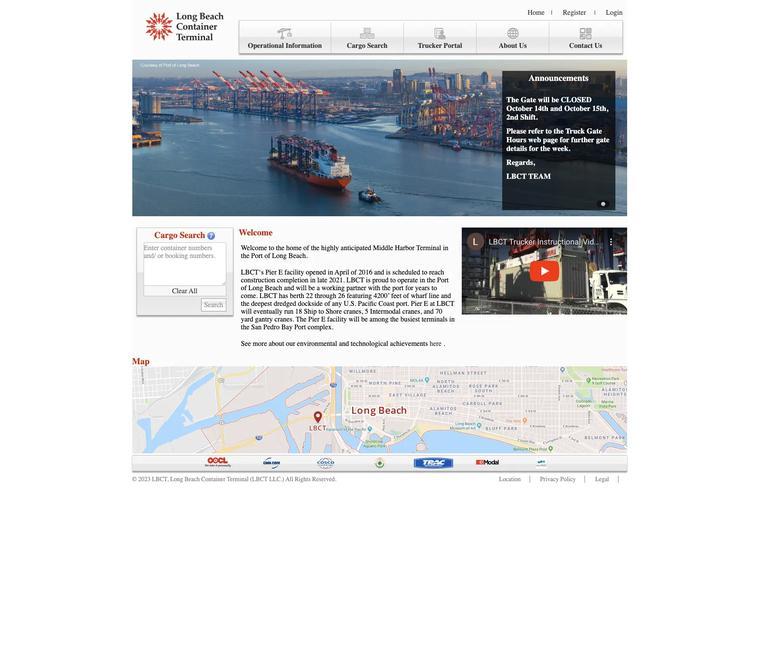 Task type: describe. For each thing, give the bounding box(es) containing it.
line
[[429, 292, 440, 300]]

dockside
[[298, 300, 323, 308]]

0 horizontal spatial cargo
[[154, 230, 178, 240]]

highly
[[321, 244, 339, 252]]

policy
[[561, 476, 576, 484]]

operational
[[248, 42, 284, 50]]

privacy policy link
[[541, 476, 576, 484]]

privacy policy
[[541, 476, 576, 484]]

late
[[318, 277, 328, 284]]

see
[[241, 340, 251, 348]]

reserved.
[[312, 476, 337, 484]]

.
[[444, 340, 446, 348]]

register
[[563, 9, 587, 17]]

lbct up featuring
[[347, 277, 365, 284]]

1 horizontal spatial facility
[[328, 316, 347, 324]]

about us link
[[477, 23, 550, 54]]

about
[[499, 42, 518, 50]]

here link
[[430, 340, 442, 348]]

the up lbct's
[[241, 252, 250, 260]]

legal
[[596, 476, 610, 484]]

to right ship
[[319, 308, 324, 316]]

will inside the gate will be closed october 14th and october 15th, 2nd shift.
[[538, 95, 550, 104]]

trucker
[[418, 42, 442, 50]]

any
[[332, 300, 342, 308]]

beach inside lbct's pier e facility opened in april of 2016 and is scheduled to reach construction completion in late 2021.  lbct is proud to operate in the port of long beach and will be a working partner with the port for years to come.  lbct has berth 22 through 26 featuring 4200' feet of wharf line and the deepest dredged dockside of any u.s. pacific coast port. pier e at lbct will eventually run 18 ship to shore cranes, 5 intermodal cranes, and 70 yard gantry cranes. the pier e facility will be among the busiest terminals in the san pedro bay port complex.
[[265, 284, 283, 292]]

page
[[543, 135, 558, 144]]

menu bar containing operational information
[[239, 20, 623, 54]]

week.
[[553, 144, 571, 153]]

opened
[[306, 269, 326, 277]]

april
[[335, 269, 350, 277]]

in right 70
[[450, 316, 455, 324]]

2 horizontal spatial pier
[[411, 300, 423, 308]]

port inside welcome to the home of the highly anticipated middle harbor terminal in the port of long beach.
[[251, 252, 263, 260]]

port
[[393, 284, 404, 292]]

hours
[[507, 135, 527, 144]]

© 2023 lbct, long beach container terminal (lbct llc.) all rights reserved.
[[132, 476, 337, 484]]

operational information
[[248, 42, 322, 50]]

the inside the gate will be closed october 14th and october 15th, 2nd shift.
[[507, 95, 519, 104]]

has
[[279, 292, 288, 300]]

of right home
[[304, 244, 309, 252]]

lbct's pier e facility opened in april of 2016 and is scheduled to reach construction completion in late 2021.  lbct is proud to operate in the port of long beach and will be a working partner with the port for years to come.  lbct has berth 22 through 26 featuring 4200' feet of wharf line and the deepest dredged dockside of any u.s. pacific coast port. pier e at lbct will eventually run 18 ship to shore cranes, 5 intermodal cranes, and 70 yard gantry cranes. the pier e facility will be among the busiest terminals in the san pedro bay port complex.
[[241, 269, 455, 332]]

login
[[607, 9, 623, 17]]

regards,​
[[507, 158, 535, 167]]

us for contact us
[[595, 42, 603, 50]]

1 vertical spatial port
[[437, 277, 449, 284]]

gate inside please refer to the truck gate hours web page for further gate details for the week.
[[587, 127, 603, 135]]

will left a
[[296, 284, 307, 292]]

feet
[[391, 292, 402, 300]]

gate
[[597, 135, 610, 144]]

us for about us
[[520, 42, 527, 50]]

2 cranes, from the left
[[403, 308, 422, 316]]

working
[[322, 284, 345, 292]]

and left 70
[[424, 308, 434, 316]]

all inside button
[[189, 287, 198, 295]]

0 horizontal spatial e
[[279, 269, 283, 277]]

2016
[[359, 269, 373, 277]]

map
[[132, 357, 150, 367]]

environmental
[[297, 340, 338, 348]]

0 vertical spatial search
[[368, 42, 388, 50]]

llc.)
[[269, 476, 284, 484]]

team
[[529, 172, 551, 181]]

1 horizontal spatial is
[[386, 269, 391, 277]]

0 horizontal spatial cargo search
[[154, 230, 205, 240]]

refer
[[529, 127, 544, 135]]

15th,
[[593, 104, 609, 113]]

for inside lbct's pier e facility opened in april of 2016 and is scheduled to reach construction completion in late 2021.  lbct is proud to operate in the port of long beach and will be a working partner with the port for years to come.  lbct has berth 22 through 26 featuring 4200' feet of wharf line and the deepest dredged dockside of any u.s. pacific coast port. pier e at lbct will eventually run 18 ship to shore cranes, 5 intermodal cranes, and 70 yard gantry cranes. the pier e facility will be among the busiest terminals in the san pedro bay port complex.
[[406, 284, 414, 292]]

container
[[201, 476, 225, 484]]

register link
[[563, 9, 587, 17]]

middle
[[373, 244, 393, 252]]

reach
[[429, 269, 445, 277]]

1 vertical spatial beach
[[185, 476, 200, 484]]

privacy
[[541, 476, 559, 484]]

truck
[[566, 127, 585, 135]]

long inside welcome to the home of the highly anticipated middle harbor terminal in the port of long beach.
[[272, 252, 287, 260]]

location
[[500, 476, 521, 484]]

0 horizontal spatial terminal
[[227, 476, 249, 484]]

run
[[284, 308, 294, 316]]

intermodal
[[370, 308, 401, 316]]

2 vertical spatial pier
[[309, 316, 320, 324]]

details
[[507, 144, 528, 153]]

operational information link
[[239, 23, 331, 54]]

1 horizontal spatial for
[[530, 144, 539, 153]]

pedro
[[264, 324, 280, 332]]

trucker portal
[[418, 42, 463, 50]]

the up yard on the top left of page
[[241, 300, 250, 308]]

clear all button
[[144, 286, 226, 297]]

through
[[315, 292, 337, 300]]

web
[[529, 135, 542, 144]]

shore
[[326, 308, 342, 316]]

our
[[286, 340, 296, 348]]

come.
[[241, 292, 258, 300]]

lbct's
[[241, 269, 264, 277]]

to inside welcome to the home of the highly anticipated middle harbor terminal in the port of long beach.
[[269, 244, 274, 252]]

2023
[[138, 476, 151, 484]]

technological
[[351, 340, 389, 348]]

clear
[[172, 287, 187, 295]]

long inside lbct's pier e facility opened in april of 2016 and is scheduled to reach construction completion in late 2021.  lbct is proud to operate in the port of long beach and will be a working partner with the port for years to come.  lbct has berth 22 through 26 featuring 4200' feet of wharf line and the deepest dredged dockside of any u.s. pacific coast port. pier e at lbct will eventually run 18 ship to shore cranes, 5 intermodal cranes, and 70 yard gantry cranes. the pier e facility will be among the busiest terminals in the san pedro bay port complex.
[[249, 284, 263, 292]]

in inside welcome to the home of the highly anticipated middle harbor terminal in the port of long beach.
[[443, 244, 449, 252]]

contact us link
[[550, 23, 623, 54]]

0 horizontal spatial search
[[180, 230, 205, 240]]

san
[[251, 324, 262, 332]]

trucker portal link
[[404, 23, 477, 54]]

26
[[338, 292, 345, 300]]

in left late
[[310, 277, 316, 284]]

will down come.
[[241, 308, 252, 316]]

rights
[[295, 476, 311, 484]]

gate inside the gate will be closed october 14th and october 15th, 2nd shift.
[[521, 95, 537, 104]]

a
[[317, 284, 320, 292]]

1 vertical spatial e
[[424, 300, 429, 308]]

be inside the gate will be closed october 14th and october 15th, 2nd shift.
[[552, 95, 560, 104]]

contact
[[570, 42, 593, 50]]

further
[[572, 135, 595, 144]]



Task type: locate. For each thing, give the bounding box(es) containing it.
deepest
[[251, 300, 272, 308]]

1 | from the left
[[552, 9, 553, 17]]

beach.
[[289, 252, 308, 260]]

berth
[[290, 292, 304, 300]]

is left scheduled
[[386, 269, 391, 277]]

e left at
[[424, 300, 429, 308]]

and right line
[[441, 292, 451, 300]]

of left any
[[325, 300, 331, 308]]

home
[[528, 9, 545, 17]]

is left 'proud'
[[366, 277, 371, 284]]

u.s.
[[344, 300, 356, 308]]

the left port
[[382, 284, 391, 292]]

the left highly
[[311, 244, 320, 252]]

1 horizontal spatial october
[[565, 104, 591, 113]]

0 vertical spatial cargo
[[347, 42, 366, 50]]

1 horizontal spatial cranes,
[[403, 308, 422, 316]]

long
[[272, 252, 287, 260], [249, 284, 263, 292], [170, 476, 183, 484]]

in up reach
[[443, 244, 449, 252]]

terminal inside welcome to the home of the highly anticipated middle harbor terminal in the port of long beach.
[[417, 244, 442, 252]]

to inside please refer to the truck gate hours web page for further gate details for the week.
[[546, 127, 552, 135]]

0 horizontal spatial for
[[406, 284, 414, 292]]

among
[[370, 316, 389, 324]]

october up the please
[[507, 104, 533, 113]]

2 horizontal spatial for
[[560, 135, 570, 144]]

gate right the truck on the right of the page
[[587, 127, 603, 135]]

location link
[[500, 476, 521, 484]]

None submit
[[201, 299, 226, 312]]

beach up dredged
[[265, 284, 283, 292]]

1 vertical spatial be
[[309, 284, 315, 292]]

2 | from the left
[[595, 9, 596, 17]]

please refer to the truck gate hours web page for further gate details for the week.
[[507, 127, 610, 153]]

for right page
[[560, 135, 570, 144]]

of down lbct's
[[241, 284, 247, 292]]

the inside lbct's pier e facility opened in april of 2016 and is scheduled to reach construction completion in late 2021.  lbct is proud to operate in the port of long beach and will be a working partner with the port for years to come.  lbct has berth 22 through 26 featuring 4200' feet of wharf line and the deepest dredged dockside of any u.s. pacific coast port. pier e at lbct will eventually run 18 ship to shore cranes, 5 intermodal cranes, and 70 yard gantry cranes. the pier e facility will be among the busiest terminals in the san pedro bay port complex.
[[296, 316, 307, 324]]

us right about
[[520, 42, 527, 50]]

1 horizontal spatial long
[[249, 284, 263, 292]]

is
[[386, 269, 391, 277], [366, 277, 371, 284]]

cranes.
[[275, 316, 294, 324]]

e left the "shore"
[[322, 316, 326, 324]]

1 us from the left
[[520, 42, 527, 50]]

©
[[132, 476, 137, 484]]

the right run
[[296, 316, 307, 324]]

0 vertical spatial the
[[507, 95, 519, 104]]

0 horizontal spatial the
[[296, 316, 307, 324]]

1 horizontal spatial |
[[595, 9, 596, 17]]

|
[[552, 9, 553, 17], [595, 9, 596, 17]]

cranes, down wharf
[[403, 308, 422, 316]]

to left home
[[269, 244, 274, 252]]

1 horizontal spatial search
[[368, 42, 388, 50]]

1 horizontal spatial e
[[322, 316, 326, 324]]

the up 2nd
[[507, 95, 519, 104]]

0 vertical spatial welcome
[[239, 228, 273, 238]]

lbct right at
[[437, 300, 455, 308]]

long right lbct,
[[170, 476, 183, 484]]

1 vertical spatial the
[[296, 316, 307, 324]]

1 horizontal spatial terminal
[[417, 244, 442, 252]]

of right feet
[[404, 292, 409, 300]]

complex.
[[308, 324, 334, 332]]

port up lbct's
[[251, 252, 263, 260]]

1 vertical spatial search
[[180, 230, 205, 240]]

all right clear
[[189, 287, 198, 295]]

to right years
[[432, 284, 437, 292]]

construction
[[241, 277, 276, 284]]

1 vertical spatial long
[[249, 284, 263, 292]]

of left the "2016"
[[351, 269, 357, 277]]

us right contact
[[595, 42, 603, 50]]

cargo search link
[[331, 23, 404, 54]]

port.
[[397, 300, 410, 308]]

featuring
[[347, 292, 372, 300]]

terminal right harbor
[[417, 244, 442, 252]]

1 horizontal spatial the
[[507, 95, 519, 104]]

to left reach
[[422, 269, 428, 277]]

2 vertical spatial long
[[170, 476, 183, 484]]

the up line
[[427, 277, 436, 284]]

information
[[286, 42, 322, 50]]

18
[[296, 308, 302, 316]]

all right 'llc.)'
[[286, 476, 293, 484]]

cranes,
[[344, 308, 363, 316], [403, 308, 422, 316]]

14th and
[[535, 104, 563, 113]]

cargo search
[[347, 42, 388, 50], [154, 230, 205, 240]]

long down lbct's
[[249, 284, 263, 292]]

cranes, left 5
[[344, 308, 363, 316]]

facility down any
[[328, 316, 347, 324]]

for
[[560, 135, 570, 144], [530, 144, 539, 153], [406, 284, 414, 292]]

be
[[552, 95, 560, 104], [309, 284, 315, 292], [362, 316, 368, 324]]

Enter container numbers and/ or booking numbers. text field
[[144, 243, 226, 286]]

and up dredged
[[284, 284, 294, 292]]

be left among
[[362, 316, 368, 324]]

0 horizontal spatial gate
[[521, 95, 537, 104]]

0 vertical spatial facility
[[285, 269, 304, 277]]

achievements
[[390, 340, 428, 348]]

pier right lbct's
[[266, 269, 277, 277]]

gate up shift.
[[521, 95, 537, 104]]

coast
[[379, 300, 395, 308]]

1 horizontal spatial pier
[[309, 316, 320, 324]]

ship
[[304, 308, 317, 316]]

0 horizontal spatial |
[[552, 9, 553, 17]]

to right refer
[[546, 127, 552, 135]]

see more about our environmental and technological achievements here .
[[241, 340, 446, 348]]

0 horizontal spatial pier
[[266, 269, 277, 277]]

0 vertical spatial port
[[251, 252, 263, 260]]

1 horizontal spatial all
[[286, 476, 293, 484]]

1 horizontal spatial cargo
[[347, 42, 366, 50]]

| left login
[[595, 9, 596, 17]]

1 horizontal spatial us
[[595, 42, 603, 50]]

0 vertical spatial pier
[[266, 269, 277, 277]]

1 vertical spatial facility
[[328, 316, 347, 324]]

anticipated
[[341, 244, 372, 252]]

please
[[507, 127, 527, 135]]

shift.
[[521, 113, 538, 122]]

1 vertical spatial all
[[286, 476, 293, 484]]

gate
[[521, 95, 537, 104], [587, 127, 603, 135]]

0 horizontal spatial october
[[507, 104, 533, 113]]

0 horizontal spatial facility
[[285, 269, 304, 277]]

in right operate
[[420, 277, 425, 284]]

2 vertical spatial be
[[362, 316, 368, 324]]

will down announcements
[[538, 95, 550, 104]]

0 vertical spatial cargo search
[[347, 42, 388, 50]]

here
[[430, 340, 442, 348]]

(lbct
[[250, 476, 268, 484]]

the left san
[[241, 324, 250, 332]]

welcome
[[239, 228, 273, 238], [241, 244, 267, 252]]

pacific
[[358, 300, 377, 308]]

at
[[430, 300, 435, 308]]

long left the beach.
[[272, 252, 287, 260]]

welcome inside welcome to the home of the highly anticipated middle harbor terminal in the port of long beach.
[[241, 244, 267, 252]]

operate
[[398, 277, 418, 284]]

terminals
[[422, 316, 448, 324]]

lbct,
[[152, 476, 169, 484]]

1 vertical spatial pier
[[411, 300, 423, 308]]

1 cranes, from the left
[[344, 308, 363, 316]]

0 vertical spatial long
[[272, 252, 287, 260]]

and
[[375, 269, 385, 277], [284, 284, 294, 292], [441, 292, 451, 300], [424, 308, 434, 316], [339, 340, 349, 348]]

1 horizontal spatial port
[[295, 324, 306, 332]]

terminal left (lbct
[[227, 476, 249, 484]]

lbct down regards,​
[[507, 172, 527, 181]]

cargo
[[347, 42, 366, 50], [154, 230, 178, 240]]

1 vertical spatial terminal
[[227, 476, 249, 484]]

1 horizontal spatial beach
[[265, 284, 283, 292]]

bay
[[282, 324, 293, 332]]

partner
[[347, 284, 367, 292]]

0 horizontal spatial us
[[520, 42, 527, 50]]

menu bar
[[239, 20, 623, 54]]

port up line
[[437, 277, 449, 284]]

1 vertical spatial welcome
[[241, 244, 267, 252]]

| right home link
[[552, 9, 553, 17]]

facility down the beach.
[[285, 269, 304, 277]]

about us
[[499, 42, 527, 50]]

beach left "container"
[[185, 476, 200, 484]]

e up the has
[[279, 269, 283, 277]]

lbct left the has
[[260, 292, 277, 300]]

0 horizontal spatial cranes,
[[344, 308, 363, 316]]

5
[[365, 308, 369, 316]]

2 october from the left
[[565, 104, 591, 113]]

welcome to the home of the highly anticipated middle harbor terminal in the port of long beach.
[[241, 244, 449, 260]]

0 vertical spatial gate
[[521, 95, 537, 104]]

0 vertical spatial be
[[552, 95, 560, 104]]

port
[[251, 252, 263, 260], [437, 277, 449, 284], [295, 324, 306, 332]]

and right the "2016"
[[375, 269, 385, 277]]

and left technological
[[339, 340, 349, 348]]

0 horizontal spatial be
[[309, 284, 315, 292]]

2 horizontal spatial e
[[424, 300, 429, 308]]

port right the bay
[[295, 324, 306, 332]]

cargo inside menu bar
[[347, 42, 366, 50]]

1 october from the left
[[507, 104, 533, 113]]

years
[[416, 284, 430, 292]]

1 horizontal spatial be
[[362, 316, 368, 324]]

for right details
[[530, 144, 539, 153]]

2 horizontal spatial be
[[552, 95, 560, 104]]

welcome for welcome
[[239, 228, 273, 238]]

2021.
[[329, 277, 345, 284]]

pier down dockside
[[309, 316, 320, 324]]

be left closed
[[552, 95, 560, 104]]

lbct
[[507, 172, 527, 181], [347, 277, 365, 284], [260, 292, 277, 300], [437, 300, 455, 308]]

of up construction
[[265, 252, 271, 260]]

the gate will be closed october 14th and october 15th, 2nd shift.
[[507, 95, 609, 122]]

with
[[368, 284, 381, 292]]

2 horizontal spatial long
[[272, 252, 287, 260]]

to right 'proud'
[[391, 277, 396, 284]]

1 vertical spatial cargo
[[154, 230, 178, 240]]

harbor
[[395, 244, 415, 252]]

pier right "port."
[[411, 300, 423, 308]]

0 horizontal spatial is
[[366, 277, 371, 284]]

0 horizontal spatial all
[[189, 287, 198, 295]]

announcements
[[529, 73, 589, 83]]

more
[[253, 340, 267, 348]]

0 horizontal spatial port
[[251, 252, 263, 260]]

0 horizontal spatial beach
[[185, 476, 200, 484]]

0 horizontal spatial long
[[170, 476, 183, 484]]

will left 5
[[349, 316, 360, 324]]

completion
[[277, 277, 309, 284]]

2 vertical spatial e
[[322, 316, 326, 324]]

1 horizontal spatial gate
[[587, 127, 603, 135]]

for right port
[[406, 284, 414, 292]]

1 vertical spatial cargo search
[[154, 230, 205, 240]]

2 horizontal spatial port
[[437, 277, 449, 284]]

welcome for welcome to the home of the highly anticipated middle harbor terminal in the port of long beach.
[[241, 244, 267, 252]]

0 vertical spatial terminal
[[417, 244, 442, 252]]

october
[[507, 104, 533, 113], [565, 104, 591, 113]]

wharf
[[411, 292, 427, 300]]

lbct team
[[507, 172, 551, 181]]

2 us from the left
[[595, 42, 603, 50]]

the right among
[[391, 316, 399, 324]]

1 vertical spatial gate
[[587, 127, 603, 135]]

2nd
[[507, 113, 519, 122]]

0 vertical spatial all
[[189, 287, 198, 295]]

the left home
[[276, 244, 285, 252]]

the left the truck on the right of the page
[[554, 127, 564, 135]]

the left week.
[[541, 144, 551, 153]]

of
[[304, 244, 309, 252], [265, 252, 271, 260], [351, 269, 357, 277], [241, 284, 247, 292], [404, 292, 409, 300], [325, 300, 331, 308]]

dredged
[[274, 300, 296, 308]]

0 vertical spatial beach
[[265, 284, 283, 292]]

be left a
[[309, 284, 315, 292]]

home
[[286, 244, 302, 252]]

0 vertical spatial e
[[279, 269, 283, 277]]

busiest
[[401, 316, 420, 324]]

1 horizontal spatial cargo search
[[347, 42, 388, 50]]

in right late
[[328, 269, 333, 277]]

2 vertical spatial port
[[295, 324, 306, 332]]

october up the truck on the right of the page
[[565, 104, 591, 113]]

home link
[[528, 9, 545, 17]]



Task type: vqa. For each thing, say whether or not it's contained in the screenshot.
bottommost the Cargo Search
yes



